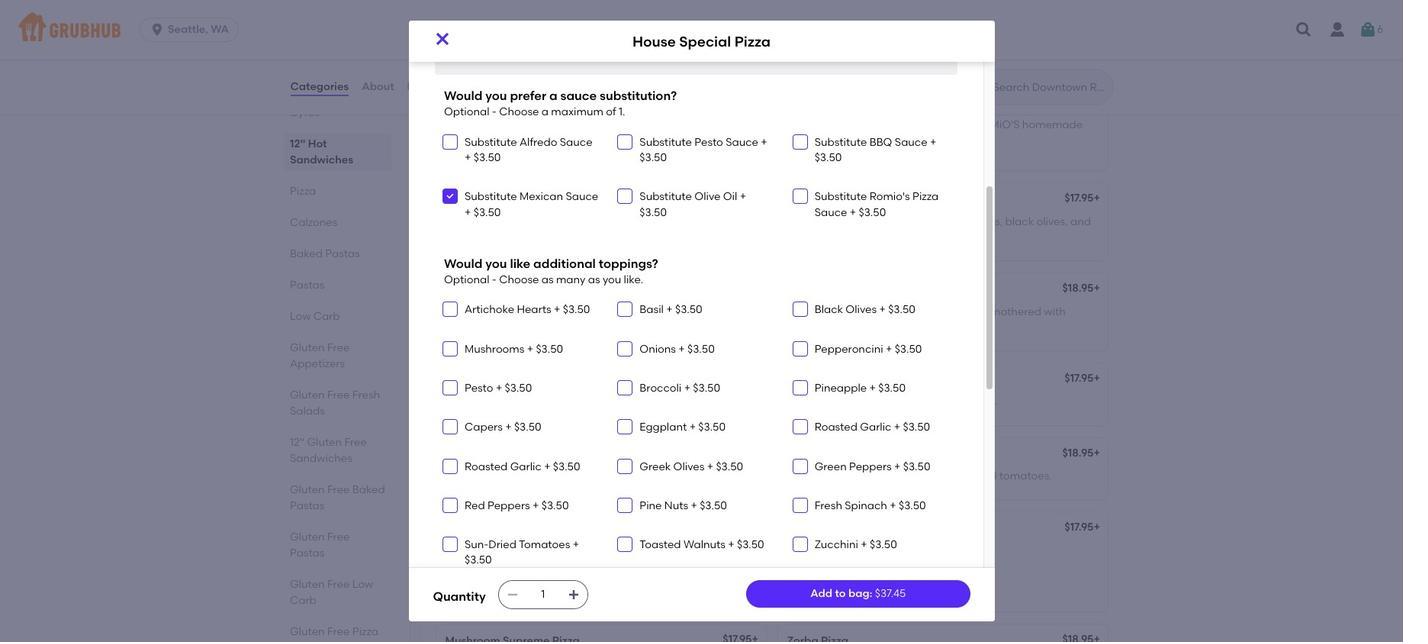 Task type: vqa. For each thing, say whether or not it's contained in the screenshot.
rightmost with
yes



Task type: locate. For each thing, give the bounding box(es) containing it.
mozzarella down cheese pizza
[[445, 118, 501, 131]]

hawaiian pizza image
[[652, 512, 766, 612]]

romio's inside 'our homemade pizza sauce and mozzarella on our fresh romio's homemade dough.'
[[567, 118, 608, 131]]

roasted down sausage,
[[815, 421, 858, 434]]

1 our from the left
[[445, 103, 465, 116]]

free for pizza
[[327, 625, 350, 638]]

$3.50 up greek olives + $3.50
[[699, 421, 726, 434]]

1 vertical spatial to
[[835, 587, 846, 600]]

1 vertical spatial crust
[[617, 40, 639, 51]]

$17.95 for pepperoni, canadian bacon, mushrooms, black olives, and italian sausage.
[[1065, 192, 1094, 205]]

$3.50 up fresh spinach + $3.50
[[904, 460, 931, 473]]

svg image left 'pineapple'
[[796, 383, 805, 392]]

gluten down 12" gluten free sandwiches on the left
[[290, 483, 325, 496]]

tomatoes. down broccoli + $3.50 at the bottom of page
[[654, 395, 707, 408]]

12" inside 12" hot sandwiches
[[290, 137, 305, 150]]

artichoke hearts + $3.50
[[465, 303, 590, 316]]

0 horizontal spatial of
[[606, 106, 617, 119]]

0 vertical spatial mushrooms.
[[621, 469, 684, 482]]

sandwiches
[[290, 153, 353, 166], [290, 452, 352, 465]]

substitute bbq sauce + $3.50
[[815, 136, 937, 164]]

svg image for substitute mexican sauce
[[446, 192, 455, 201]]

and inside pepperoni, canadian bacon, mushrooms, onions, green peppers, tomatoes, and feta cheese.
[[549, 230, 570, 243]]

substitute for substitute bbq sauce
[[815, 136, 867, 149]]

mushrooms, inside pepperoni, canadian bacon, mushrooms, green peppers, tomatoes and italian sausage.
[[598, 305, 661, 318]]

mushrooms
[[465, 343, 525, 355]]

0 vertical spatial peppers
[[850, 460, 892, 473]]

zeus
[[787, 373, 812, 386]]

as right many
[[588, 273, 600, 286]]

free down 12" gluten free sandwiches on the left
[[327, 483, 350, 496]]

1 horizontal spatial peppers
[[850, 460, 892, 473]]

0 horizontal spatial on
[[504, 118, 517, 131]]

free inside the gluten free appetizers
[[327, 341, 350, 354]]

free inside gluten free pastas
[[327, 531, 350, 544]]

olives,
[[1037, 215, 1068, 228]]

pepperoni, for tomatoes,
[[445, 215, 501, 228]]

fresh inside 'our homemade pizza sauce and mozzarella on our fresh romio's homemade dough.'
[[539, 118, 565, 131]]

2 vertical spatial peppers,
[[583, 395, 628, 408]]

2 horizontal spatial for
[[979, 40, 991, 51]]

toppings down "have"
[[938, 40, 977, 51]]

plato's special pizza
[[787, 283, 895, 296]]

1 charge. from the left
[[760, 40, 794, 51]]

bacon, for sausage.
[[901, 215, 937, 228]]

gluten for gluten free appetizers
[[290, 341, 325, 354]]

free inside gluten free fresh salads
[[327, 389, 350, 402]]

peppers up hawaiian pizza on the left bottom of the page
[[488, 499, 530, 512]]

gluten inside gluten free fresh salads
[[290, 389, 325, 402]]

choice
[[874, 118, 909, 131]]

$3.50 down sun-
[[465, 554, 492, 567]]

onions,
[[664, 215, 701, 228], [787, 320, 824, 333], [511, 395, 547, 408]]

1 vertical spatial fresh
[[352, 389, 380, 402]]

bacon, down many
[[559, 305, 595, 318]]

dough. inside our homemade pizza sauce, mozzarella, and up to 2 toppings of your choice on our fresh romio's homemade dough.
[[787, 134, 824, 147]]

wheat
[[562, 40, 589, 51]]

optional
[[444, 106, 490, 119], [444, 273, 490, 286]]

additional inside would you like additional toppings? optional - choose as many as you like.
[[534, 256, 596, 271]]

pizzas
[[446, 27, 473, 38]]

sauce
[[560, 136, 593, 149], [726, 136, 759, 149], [895, 136, 928, 149], [566, 190, 599, 203], [815, 206, 848, 219]]

italian down the zeus
[[787, 395, 820, 408]]

1 vertical spatial green
[[664, 305, 694, 318]]

$18.95 for ground beef, mushrooms, and fresh cold tomatoes.
[[1063, 446, 1094, 459]]

reviews
[[407, 80, 450, 93]]

free inside 12" gluten free sandwiches
[[344, 436, 367, 449]]

0 horizontal spatial mushrooms.
[[621, 469, 684, 482]]

2 charge. from the left
[[1055, 40, 1089, 51]]

bacon, inside pepperoni, canadian bacon, mushrooms, black olives, and italian sausage.
[[901, 215, 937, 228]]

svg image for 6
[[1359, 21, 1378, 39]]

- inside would you prefer a sauce substitution? optional - choose a maximum of 1.
[[492, 106, 497, 119]]

pesto + $3.50
[[465, 382, 532, 395]]

fresh
[[837, 27, 859, 38], [539, 118, 565, 131], [947, 118, 972, 131], [947, 469, 972, 482]]

berry
[[592, 40, 615, 51]]

gluten free appetizers
[[290, 341, 350, 370]]

garlic for svg icon above athens
[[861, 421, 892, 434]]

1 horizontal spatial to
[[1039, 103, 1049, 116]]

0 vertical spatial $18.95
[[1063, 282, 1094, 295]]

2 tomatoes from the left
[[827, 320, 877, 333]]

gluten down 'salads'
[[307, 436, 342, 449]]

baked down calzones at the left of the page
[[290, 247, 322, 260]]

sauce for substitute bbq sauce
[[895, 136, 928, 149]]

bacon, right + $3.50
[[901, 215, 937, 228]]

svg image inside 6 button
[[1359, 21, 1378, 39]]

mushrooms, onions, green peppers, and tomatoes.
[[445, 395, 707, 408]]

1 would from the top
[[444, 88, 483, 103]]

1 vertical spatial optional
[[444, 273, 490, 286]]

1 horizontal spatial peppers,
[[583, 395, 628, 408]]

1 horizontal spatial an
[[993, 40, 1005, 51]]

0 vertical spatial you
[[486, 88, 507, 103]]

1 $17.95 + from the top
[[1065, 192, 1101, 205]]

low inside gluten free low carb
[[352, 578, 373, 591]]

peppers,
[[445, 230, 491, 243], [697, 305, 742, 318], [583, 395, 628, 408]]

0 horizontal spatial peppers
[[488, 499, 530, 512]]

pizza down capers + $3.50
[[493, 448, 520, 461]]

mushrooms, inside pepperoni, canadian bacon, mushrooms, black olives, and italian sausage.
[[940, 215, 1003, 228]]

1 an from the left
[[699, 40, 710, 51]]

and inside pizza for the greek feta cheese lovers! smothered with onions, tomatoes and extra feta.
[[879, 320, 900, 333]]

0 vertical spatial mozzarella
[[757, 27, 805, 38]]

$3.50 inside substitute bbq sauce + $3.50
[[815, 151, 842, 164]]

0 vertical spatial house
[[633, 32, 676, 50]]

1 vertical spatial sausage.
[[556, 320, 603, 333]]

free for pastas
[[327, 531, 350, 544]]

our inside our homemade pizza sauce, mozzarella, and up to 2 toppings of your choice on our fresh romio's homemade dough.
[[787, 103, 807, 116]]

1 horizontal spatial dough.
[[787, 134, 824, 147]]

0 horizontal spatial onions,
[[511, 395, 547, 408]]

2 vertical spatial $17.95 +
[[1065, 521, 1101, 534]]

onions
[[640, 343, 676, 355]]

about button
[[361, 60, 395, 115]]

0 horizontal spatial crust
[[617, 40, 639, 51]]

svg image down acropolis at the top of the page
[[446, 305, 455, 314]]

bacon, inside pepperoni, canadian bacon, mushrooms, onions, green peppers, tomatoes, and feta cheese.
[[559, 215, 595, 228]]

garlic for svg icon underneath solonika
[[510, 460, 542, 473]]

greek inside pizza for the greek feta cheese lovers! smothered with onions, tomatoes and extra feta.
[[852, 305, 883, 318]]

svg image for seattle, wa
[[150, 22, 165, 37]]

basil
[[640, 303, 664, 316]]

tomatoes.
[[654, 395, 707, 408], [1000, 469, 1053, 482]]

pizza right smothered
[[735, 32, 771, 50]]

dried
[[489, 538, 517, 551]]

would inside would you like additional toppings? optional - choose as many as you like.
[[444, 256, 483, 271]]

svg image for green peppers
[[796, 462, 805, 471]]

pepperoni, for and
[[445, 305, 501, 318]]

our inside 'our homemade pizza sauce and mozzarella on our fresh romio's homemade dough.'
[[445, 103, 465, 116]]

salads
[[290, 405, 325, 418]]

12" left hot
[[290, 137, 305, 150]]

canadian
[[504, 215, 556, 228], [846, 215, 898, 228], [504, 305, 556, 318], [504, 469, 556, 482], [445, 544, 498, 557]]

0 horizontal spatial baked
[[290, 247, 322, 260]]

substitute inside the substitute alfredo sauce + $3.50
[[465, 136, 517, 149]]

2 horizontal spatial peppers,
[[697, 305, 742, 318]]

would inside would you prefer a sauce substitution? optional - choose a maximum of 1.
[[444, 88, 483, 103]]

tomatoes inside pepperoni, canadian bacon, mushrooms, green peppers, tomatoes and italian sausage.
[[445, 320, 495, 333]]

black
[[815, 303, 844, 316]]

1 horizontal spatial feta
[[886, 305, 907, 318]]

with inside pizza for the greek feta cheese lovers! smothered with onions, tomatoes and extra feta.
[[1045, 305, 1066, 318]]

mushrooms, inside pepperoni, canadian bacon, mushrooms, onions, green peppers, tomatoes, and feta cheese.
[[598, 215, 661, 228]]

canadian bacon and pineapple.
[[445, 544, 615, 557]]

pastas down calzones at the left of the page
[[325, 247, 360, 260]]

canadian inside pepperoni, canadian bacon, mushrooms, green peppers, tomatoes and italian sausage.
[[504, 305, 556, 318]]

cheese pizza image
[[652, 71, 766, 170]]

svg image for greek olives
[[621, 462, 630, 471]]

alfredo
[[520, 136, 558, 149]]

pesto up the mushrooms,
[[465, 382, 494, 395]]

2 as from the left
[[588, 273, 600, 286]]

pesto
[[695, 136, 724, 149], [465, 382, 494, 395]]

toppings left the your on the top
[[787, 118, 833, 131]]

you for prefer
[[486, 88, 507, 103]]

1 horizontal spatial of
[[836, 118, 846, 131]]

1 horizontal spatial low
[[352, 578, 373, 591]]

1 vertical spatial roasted
[[465, 460, 508, 473]]

substitute inside substitute mexican sauce + $3.50
[[465, 190, 517, 203]]

bacon, down mexican at the top left
[[559, 215, 595, 228]]

bacon, inside pepperoni, canadian bacon, mushrooms, green peppers, tomatoes and italian sausage.
[[559, 305, 595, 318]]

you inside would you prefer a sauce substitution? optional - choose a maximum of 1.
[[486, 88, 507, 103]]

0 horizontal spatial sausage.
[[556, 320, 603, 333]]

to left "2"
[[1039, 103, 1049, 116]]

are
[[669, 27, 683, 38]]

mozzarella inside pizza all pizzas come with our homemade pizza sauce and are smothered with mozzarella on our fresh romio's dough. we have 4 kinds of crust trditional, thin crust. fresh garlic and whole wheat berry crust available for an additional charge. substitute pizza sauce and add toppings for an additional charge.
[[757, 27, 805, 38]]

0 horizontal spatial to
[[835, 587, 846, 600]]

0 vertical spatial toppings
[[938, 40, 977, 51]]

2 would from the top
[[444, 256, 483, 271]]

canadian up mushrooms + $3.50
[[504, 305, 556, 318]]

seattle, wa button
[[140, 18, 245, 42]]

tomatoes. right cold
[[1000, 469, 1053, 482]]

2 $18.95 from the top
[[1063, 446, 1094, 459]]

free for low
[[327, 578, 350, 591]]

1 horizontal spatial for
[[816, 305, 830, 318]]

on inside pizza all pizzas come with our homemade pizza sauce and are smothered with mozzarella on our fresh romio's dough. we have 4 kinds of crust trditional, thin crust. fresh garlic and whole wheat berry crust available for an additional charge. substitute pizza sauce and add toppings for an additional charge.
[[807, 27, 818, 38]]

1 $18.95 from the top
[[1063, 282, 1094, 295]]

pizza up choice
[[873, 103, 899, 116]]

1 vertical spatial garlic
[[510, 460, 542, 473]]

1 vertical spatial would
[[444, 256, 483, 271]]

our for our homemade pizza sauce and mozzarella on our fresh romio's homemade dough.
[[445, 103, 465, 116]]

1 vertical spatial baked
[[352, 483, 385, 496]]

$3.50 up substitute olive oil + $3.50
[[640, 151, 667, 164]]

peppers for red peppers
[[488, 499, 530, 512]]

0 vertical spatial fresh
[[460, 40, 484, 51]]

pepperoni, down the romio's special pizza
[[787, 215, 843, 228]]

free down appetizers
[[327, 389, 350, 402]]

nemea pizza
[[787, 522, 856, 535]]

pesto up olive
[[695, 136, 724, 149]]

+ inside substitute pesto sauce + $3.50
[[761, 136, 768, 149]]

greek olives + $3.50
[[640, 460, 744, 473]]

1 choose from the top
[[499, 106, 539, 119]]

2 - from the top
[[492, 273, 497, 286]]

acropolis
[[445, 283, 495, 296]]

mushrooms, left black
[[940, 215, 1003, 228]]

mozzarella right smothered
[[757, 27, 805, 38]]

$17.95 + for onions.
[[1065, 372, 1101, 385]]

gluten inside 12" gluten free sandwiches
[[307, 436, 342, 449]]

optional inside would you prefer a sauce substitution? optional - choose a maximum of 1.
[[444, 106, 490, 119]]

you left the like.
[[603, 273, 622, 286]]

2 horizontal spatial additional
[[1007, 40, 1053, 51]]

sauce inside substitute bbq sauce + $3.50
[[895, 136, 928, 149]]

italian sausage, mushrooms, and onions.
[[787, 395, 998, 408]]

mushrooms. up pine
[[621, 469, 684, 482]]

come
[[476, 27, 501, 38]]

capers
[[465, 421, 503, 434]]

1 vertical spatial choose
[[499, 273, 539, 286]]

roasted garlic + $3.50 for svg icon above athens
[[815, 421, 931, 434]]

homemade inside pizza all pizzas come with our homemade pizza sauce and are smothered with mozzarella on our fresh romio's dough. we have 4 kinds of crust trditional, thin crust. fresh garlic and whole wheat berry crust available for an additional charge. substitute pizza sauce and add toppings for an additional charge.
[[541, 27, 593, 38]]

roasted for svg icon underneath solonika
[[465, 460, 508, 473]]

0 horizontal spatial as
[[542, 273, 554, 286]]

romio's inside pizza all pizzas come with our homemade pizza sauce and are smothered with mozzarella on our fresh romio's dough. we have 4 kinds of crust trditional, thin crust. fresh garlic and whole wheat berry crust available for an additional charge. substitute pizza sauce and add toppings for an additional charge.
[[861, 27, 896, 38]]

1 horizontal spatial our
[[787, 103, 807, 116]]

canadian inside pepperoni, canadian bacon, mushrooms, onions, green peppers, tomatoes, and feta cheese.
[[504, 215, 556, 228]]

1 horizontal spatial roasted garlic + $3.50
[[815, 421, 931, 434]]

would for would you like additional toppings?
[[444, 256, 483, 271]]

1 12" from the top
[[290, 137, 305, 150]]

toppings?
[[599, 256, 659, 271]]

cheese pizza
[[445, 81, 515, 94]]

appetizers
[[290, 357, 345, 370]]

1 vertical spatial house special pizza
[[445, 193, 550, 206]]

mushrooms, up cheese.
[[598, 215, 661, 228]]

italian
[[787, 230, 820, 243], [521, 320, 554, 333], [787, 395, 820, 408]]

a down the prefer
[[542, 106, 549, 119]]

12" gluten free sandwiches
[[290, 436, 367, 465]]

for down smothered
[[684, 40, 696, 51]]

dough. up add
[[898, 27, 929, 38]]

with
[[503, 27, 522, 38], [736, 27, 755, 38], [1045, 305, 1066, 318]]

bacon,
[[559, 215, 595, 228], [901, 215, 937, 228], [559, 305, 595, 318], [559, 469, 595, 482]]

0 horizontal spatial tomatoes.
[[654, 395, 707, 408]]

sauce inside substitute mexican sauce + $3.50
[[566, 190, 599, 203]]

1 vertical spatial $18.95
[[1063, 446, 1094, 459]]

dough. for our
[[787, 134, 824, 147]]

pepperoni, up the tomatoes,
[[445, 215, 501, 228]]

1 vertical spatial feta
[[886, 305, 907, 318]]

sauce for substitute mexican sauce
[[566, 190, 599, 203]]

eggplant
[[640, 421, 687, 434]]

would up acropolis at the top of the page
[[444, 256, 483, 271]]

0 horizontal spatial feta
[[572, 230, 593, 243]]

gluten down gluten free pastas at the bottom left
[[290, 578, 325, 591]]

free for baked
[[327, 483, 350, 496]]

2 12" from the top
[[290, 436, 304, 449]]

additional up many
[[534, 256, 596, 271]]

you
[[486, 88, 507, 103], [486, 256, 507, 271], [603, 273, 622, 286]]

0 vertical spatial would
[[444, 88, 483, 103]]

svg image up nemea
[[796, 501, 805, 510]]

you left like
[[486, 256, 507, 271]]

cold
[[975, 469, 997, 482]]

1 vertical spatial tomatoes.
[[1000, 469, 1053, 482]]

mushrooms,
[[598, 215, 661, 228], [940, 215, 1003, 228], [598, 305, 661, 318], [872, 395, 935, 408], [858, 469, 921, 482]]

pepperoni, canadian bacon, and mushrooms.
[[445, 469, 684, 482]]

santorini pizza
[[445, 373, 523, 386]]

$10.95
[[1063, 80, 1094, 93]]

1 horizontal spatial as
[[588, 273, 600, 286]]

peppers for green peppers
[[850, 460, 892, 473]]

your
[[849, 118, 871, 131]]

0 vertical spatial peppers,
[[445, 230, 491, 243]]

onions, inside pizza for the greek feta cheese lovers! smothered with onions, tomatoes and extra feta.
[[787, 320, 824, 333]]

peppers, inside pepperoni, canadian bacon, mushrooms, green peppers, tomatoes and italian sausage.
[[697, 305, 742, 318]]

0 vertical spatial optional
[[444, 106, 490, 119]]

2 horizontal spatial onions,
[[787, 320, 824, 333]]

broccoli + $3.50
[[640, 382, 721, 395]]

house special pizza
[[633, 32, 771, 50], [445, 193, 550, 206]]

feta up extra
[[886, 305, 907, 318]]

toppings inside pizza all pizzas come with our homemade pizza sauce and are smothered with mozzarella on our fresh romio's dough. we have 4 kinds of crust trditional, thin crust. fresh garlic and whole wheat berry crust available for an additional charge. substitute pizza sauce and add toppings for an additional charge.
[[938, 40, 977, 51]]

pizza down substitute bbq sauce + $3.50 on the top
[[873, 193, 901, 206]]

2 optional from the top
[[444, 273, 490, 286]]

canadian for and
[[504, 215, 556, 228]]

onions.
[[961, 395, 998, 408]]

substitute inside substitute olive oil + $3.50
[[640, 190, 692, 203]]

free up appetizers
[[327, 341, 350, 354]]

substitute inside pizza all pizzas come with our homemade pizza sauce and are smothered with mozzarella on our fresh romio's dough. we have 4 kinds of crust trditional, thin crust. fresh garlic and whole wheat berry crust available for an additional charge. substitute pizza sauce and add toppings for an additional charge.
[[796, 40, 841, 51]]

+ inside the substitute alfredo sauce + $3.50
[[465, 151, 471, 164]]

-
[[492, 106, 497, 119], [492, 273, 497, 286]]

2 choose from the top
[[499, 273, 539, 286]]

would you like additional toppings? optional - choose as many as you like.
[[444, 256, 659, 286]]

sauce inside the substitute alfredo sauce + $3.50
[[560, 136, 593, 149]]

1 vertical spatial 12"
[[290, 436, 304, 449]]

pastas up gluten free pastas at the bottom left
[[290, 499, 324, 512]]

dough. inside 'our homemade pizza sauce and mozzarella on our fresh romio's homemade dough.'
[[509, 134, 545, 147]]

svg image left 6 button
[[1295, 21, 1314, 39]]

roasted for svg icon above athens
[[815, 421, 858, 434]]

svg image left basil
[[621, 305, 630, 314]]

2 $18.95 + from the top
[[1063, 446, 1101, 459]]

0 vertical spatial roasted
[[815, 421, 858, 434]]

pastas up gluten free low carb
[[290, 547, 324, 560]]

dough. up the romio's special pizza
[[787, 134, 824, 147]]

1 horizontal spatial garlic
[[861, 421, 892, 434]]

0 horizontal spatial an
[[699, 40, 710, 51]]

3 $17.95 + from the top
[[1065, 521, 1101, 534]]

1 horizontal spatial green
[[664, 305, 694, 318]]

sauce left 1.
[[559, 103, 591, 116]]

1 horizontal spatial house special pizza
[[633, 32, 771, 50]]

2 horizontal spatial fresh
[[815, 499, 843, 512]]

and inside pepperoni, canadian bacon, mushrooms, green peppers, tomatoes and italian sausage.
[[498, 320, 519, 333]]

1 vertical spatial peppers,
[[697, 305, 742, 318]]

cheese.
[[596, 230, 635, 243]]

lovers!
[[949, 305, 982, 318]]

canadian for italian
[[504, 305, 556, 318]]

1 $18.95 + from the top
[[1063, 282, 1101, 295]]

many
[[556, 273, 586, 286]]

1 vertical spatial roasted garlic + $3.50
[[465, 460, 581, 473]]

carb up the gluten free appetizers at the bottom left
[[313, 310, 340, 323]]

low up gluten free pizza
[[352, 578, 373, 591]]

substitution?
[[600, 88, 677, 103]]

0 vertical spatial $17.95 +
[[1065, 192, 1101, 205]]

sauce
[[620, 27, 647, 38], [868, 40, 895, 51], [561, 88, 597, 103], [559, 103, 591, 116]]

2 horizontal spatial green
[[703, 215, 733, 228]]

0 horizontal spatial dough.
[[509, 134, 545, 147]]

substitute for substitute pesto sauce
[[640, 136, 692, 149]]

and inside 'our homemade pizza sauce and mozzarella on our fresh romio's homemade dough.'
[[593, 103, 614, 116]]

pastas inside the gluten free baked pastas
[[290, 499, 324, 512]]

olives
[[846, 303, 877, 316], [674, 460, 705, 473]]

1 horizontal spatial fresh
[[460, 40, 484, 51]]

sandwiches up the gluten free baked pastas
[[290, 452, 352, 465]]

1 vertical spatial pesto
[[465, 382, 494, 395]]

0 horizontal spatial mozzarella
[[445, 118, 501, 131]]

crust right berry
[[617, 40, 639, 51]]

substitute inside substitute bbq sauce + $3.50
[[815, 136, 867, 149]]

1 optional from the top
[[444, 106, 490, 119]]

gluten for gluten free low carb
[[290, 578, 325, 591]]

0 vertical spatial roasted garlic + $3.50
[[815, 421, 931, 434]]

sauce for substitute alfredo sauce
[[560, 136, 593, 149]]

gluten inside the gluten free baked pastas
[[290, 483, 325, 496]]

1 vertical spatial house
[[445, 193, 478, 206]]

substitute pesto sauce + $3.50
[[640, 136, 768, 164]]

free down gluten free fresh salads
[[344, 436, 367, 449]]

italian up plato's
[[787, 230, 820, 243]]

1 horizontal spatial pesto
[[695, 136, 724, 149]]

1 horizontal spatial greek
[[852, 305, 883, 318]]

peppers up fresh spinach + $3.50
[[850, 460, 892, 473]]

for
[[684, 40, 696, 51], [979, 40, 991, 51], [816, 305, 830, 318]]

2 vertical spatial italian
[[787, 395, 820, 408]]

2 our from the left
[[787, 103, 807, 116]]

canadian inside pepperoni, canadian bacon, mushrooms, black olives, and italian sausage.
[[846, 215, 898, 228]]

substitute inside substitute pesto sauce + $3.50
[[640, 136, 692, 149]]

1 horizontal spatial tomatoes
[[827, 320, 877, 333]]

would
[[444, 88, 483, 103], [444, 256, 483, 271]]

0 vertical spatial garlic
[[861, 421, 892, 434]]

1 vertical spatial sandwiches
[[290, 452, 352, 465]]

0 horizontal spatial charge.
[[760, 40, 794, 51]]

0 vertical spatial sandwiches
[[290, 153, 353, 166]]

pepperoni, inside pepperoni, canadian bacon, mushrooms, black olives, and italian sausage.
[[787, 215, 843, 228]]

0 horizontal spatial peppers,
[[445, 230, 491, 243]]

1 - from the top
[[492, 106, 497, 119]]

1 horizontal spatial mushrooms.
[[869, 544, 932, 557]]

0 vertical spatial onions,
[[664, 215, 701, 228]]

green inside pepperoni, canadian bacon, mushrooms, onions, green peppers, tomatoes, and feta cheese.
[[703, 215, 733, 228]]

svg image for pine nuts
[[621, 501, 630, 510]]

gluten inside gluten free pastas
[[290, 531, 325, 544]]

gluten for gluten free pastas
[[290, 531, 325, 544]]

$3.50 inside substitute olive oil + $3.50
[[640, 206, 667, 219]]

roasted garlic + $3.50
[[815, 421, 931, 434], [465, 460, 581, 473]]

feta inside pizza for the greek feta cheese lovers! smothered with onions, tomatoes and extra feta.
[[886, 305, 907, 318]]

fresh up 12" gluten free sandwiches on the left
[[352, 389, 380, 402]]

green inside pepperoni, canadian bacon, mushrooms, green peppers, tomatoes and italian sausage.
[[664, 305, 694, 318]]

1 vertical spatial peppers
[[488, 499, 530, 512]]

1 horizontal spatial charge.
[[1055, 40, 1089, 51]]

0 vertical spatial 12"
[[290, 137, 305, 150]]

crust left trditional,
[[1016, 27, 1038, 38]]

12" inside 12" gluten free sandwiches
[[290, 436, 304, 449]]

romio's left we
[[861, 27, 896, 38]]

tomatoes down the
[[827, 320, 877, 333]]

special
[[680, 32, 731, 50], [481, 193, 520, 206], [831, 193, 871, 206], [826, 283, 865, 296]]

red
[[465, 499, 485, 512]]

$18.95 + for pizza for the greek feta cheese lovers! smothered with onions, tomatoes and extra feta.
[[1063, 282, 1101, 295]]

would for would you prefer a sauce substitution?
[[444, 88, 483, 103]]

oil
[[724, 190, 738, 203]]

svg image
[[1295, 21, 1314, 39], [433, 30, 452, 48], [446, 137, 455, 146], [621, 137, 630, 146], [446, 305, 455, 314], [621, 305, 630, 314], [796, 305, 805, 314], [446, 344, 455, 353], [796, 344, 805, 353], [621, 383, 630, 392], [796, 383, 805, 392], [446, 422, 455, 432], [621, 422, 630, 432], [796, 422, 805, 432], [446, 462, 455, 471], [446, 501, 455, 510], [796, 501, 805, 510], [446, 540, 455, 549], [621, 540, 630, 549], [796, 540, 805, 549], [507, 589, 519, 601], [568, 589, 580, 601]]

hawaiian pizza
[[445, 522, 526, 535]]

sausage. down many
[[556, 320, 603, 333]]

2 horizontal spatial dough.
[[898, 27, 929, 38]]

mushrooms, for onions,
[[598, 215, 661, 228]]

2 $17.95 + from the top
[[1065, 372, 1101, 385]]

free for appetizers
[[327, 341, 350, 354]]

pizza up beef,
[[826, 448, 854, 461]]

mexican
[[520, 190, 563, 203]]

substitute for substitute mexican sauce
[[465, 190, 517, 203]]

pesto inside substitute pesto sauce + $3.50
[[695, 136, 724, 149]]

have
[[948, 27, 970, 38]]

olives down plato's special pizza
[[846, 303, 877, 316]]

fresh inside pizza all pizzas come with our homemade pizza sauce and are smothered with mozzarella on our fresh romio's dough. we have 4 kinds of crust trditional, thin crust. fresh garlic and whole wheat berry crust available for an additional charge. substitute pizza sauce and add toppings for an additional charge.
[[460, 40, 484, 51]]

green down mushrooms + $3.50
[[550, 395, 580, 408]]

our inside 'our homemade pizza sauce and mozzarella on our fresh romio's homemade dough.'
[[520, 118, 537, 131]]

svg image
[[1359, 21, 1378, 39], [150, 22, 165, 37], [796, 137, 805, 146], [446, 192, 455, 201], [621, 192, 630, 201], [796, 192, 805, 201], [621, 344, 630, 353], [446, 383, 455, 392], [621, 462, 630, 471], [796, 462, 805, 471], [621, 501, 630, 510]]

fresh down the pizzas
[[460, 40, 484, 51]]

$3.50 up the romio's special pizza
[[815, 151, 842, 164]]

black olives + $3.50
[[815, 303, 916, 316]]

1 vertical spatial $17.95 +
[[1065, 372, 1101, 385]]

1 tomatoes from the left
[[445, 320, 495, 333]]

you left the prefer
[[486, 88, 507, 103]]

pine
[[640, 499, 662, 512]]

sauce inside substitute pesto sauce + $3.50
[[726, 136, 759, 149]]

0 vertical spatial greek
[[852, 305, 883, 318]]

$18.95
[[1063, 282, 1094, 295], [1063, 446, 1094, 459]]

dough. inside pizza all pizzas come with our homemade pizza sauce and are smothered with mozzarella on our fresh romio's dough. we have 4 kinds of crust trditional, thin crust. fresh garlic and whole wheat berry crust available for an additional charge. substitute pizza sauce and add toppings for an additional charge.
[[898, 27, 929, 38]]

roasted garlic + $3.50 up red peppers + $3.50
[[465, 460, 581, 473]]

pepperoni, and mushrooms.
[[787, 544, 932, 557]]

and
[[649, 27, 666, 38], [513, 40, 531, 51], [897, 40, 915, 51], [593, 103, 614, 116], [999, 103, 1020, 116], [1071, 215, 1092, 228], [549, 230, 570, 243], [498, 320, 519, 333], [879, 320, 900, 333], [631, 395, 651, 408], [938, 395, 959, 408], [598, 469, 618, 482], [924, 469, 944, 482], [537, 544, 557, 557], [846, 544, 866, 557]]

pepperoni, inside pepperoni, canadian bacon, mushrooms, green peppers, tomatoes and italian sausage.
[[445, 305, 501, 318]]

2 sandwiches from the top
[[290, 452, 352, 465]]

svg image inside the main navigation navigation
[[1295, 21, 1314, 39]]



Task type: describe. For each thing, give the bounding box(es) containing it.
tomatoes inside pizza for the greek feta cheese lovers! smothered with onions, tomatoes and extra feta.
[[827, 320, 877, 333]]

$3.50 down ground beef, mushrooms, and fresh cold tomatoes.
[[899, 499, 927, 512]]

tomatoes,
[[494, 230, 546, 243]]

for inside pizza for the greek feta cheese lovers! smothered with onions, tomatoes and extra feta.
[[816, 305, 830, 318]]

extra
[[902, 320, 929, 333]]

0 horizontal spatial for
[[684, 40, 696, 51]]

svg image down the "hawaiian" on the bottom of page
[[446, 540, 455, 549]]

$3.50 down substitute bbq sauce + $3.50 on the top
[[859, 206, 886, 219]]

maximum
[[551, 106, 604, 119]]

pizza up berry
[[595, 27, 618, 38]]

pizza up sausage,
[[815, 373, 842, 386]]

0 horizontal spatial pesto
[[465, 382, 494, 395]]

$3.50 up extra
[[889, 303, 916, 316]]

svg image for substitute olive oil
[[621, 192, 630, 201]]

svg image for substitute bbq sauce
[[796, 137, 805, 146]]

svg image up the zeus
[[796, 344, 805, 353]]

choose inside would you like additional toppings? optional - choose as many as you like.
[[499, 273, 539, 286]]

$3.50 down fresh spinach + $3.50
[[870, 538, 898, 551]]

$3.50 down pepperoni, canadian bacon, and mushrooms.
[[542, 499, 569, 512]]

pizza up zucchini on the bottom right of page
[[828, 522, 856, 535]]

0 horizontal spatial house
[[445, 193, 478, 206]]

gluten for gluten free baked pastas
[[290, 483, 325, 496]]

svg image down the "cheese" at the left of page
[[446, 137, 455, 146]]

$3.50 down extra
[[895, 343, 922, 355]]

pine nuts + $3.50
[[640, 499, 727, 512]]

2 an from the left
[[993, 40, 1005, 51]]

of inside our homemade pizza sauce, mozzarella, and up to 2 toppings of your choice on our fresh romio's homemade dough.
[[836, 118, 846, 131]]

pizza inside pizza for the greek feta cheese lovers! smothered with onions, tomatoes and extra feta.
[[787, 305, 814, 318]]

cheese
[[909, 305, 947, 318]]

sandwiches inside 12" gluten free sandwiches
[[290, 452, 352, 465]]

0 vertical spatial tomatoes.
[[654, 395, 707, 408]]

gluten for gluten free fresh salads
[[290, 389, 325, 402]]

substitute mexican sauce + $3.50
[[465, 190, 599, 219]]

+ inside substitute mexican sauce + $3.50
[[465, 206, 471, 219]]

nemea
[[787, 522, 826, 535]]

carb inside gluten free low carb
[[290, 594, 316, 607]]

$3.50 inside substitute mexican sauce + $3.50
[[474, 206, 501, 219]]

of inside pizza all pizzas come with our homemade pizza sauce and are smothered with mozzarella on our fresh romio's dough. we have 4 kinds of crust trditional, thin crust. fresh garlic and whole wheat berry crust available for an additional charge. substitute pizza sauce and add toppings for an additional charge.
[[1005, 27, 1014, 38]]

choose inside would you prefer a sauce substitution? optional - choose a maximum of 1.
[[499, 106, 539, 119]]

wa
[[211, 23, 229, 36]]

plato's
[[787, 283, 823, 296]]

mushrooms, up fresh spinach + $3.50
[[858, 469, 921, 482]]

toasted
[[640, 538, 681, 551]]

special for pizza for the greek feta cheese lovers! smothered with onions, tomatoes and extra feta.
[[826, 283, 865, 296]]

special for pepperoni, canadian bacon, mushrooms, black olives, and italian sausage.
[[831, 193, 871, 206]]

2 vertical spatial you
[[603, 273, 622, 286]]

$3.50 down mushrooms + $3.50
[[505, 382, 532, 395]]

sauce inside substitute romio's pizza sauce
[[815, 206, 848, 219]]

svg image left toasted
[[621, 540, 630, 549]]

1 horizontal spatial with
[[736, 27, 755, 38]]

$3.50 right capers
[[514, 421, 542, 434]]

Input item quantity number field
[[527, 581, 560, 608]]

capers + $3.50
[[465, 421, 542, 434]]

pastas inside gluten free pastas
[[290, 547, 324, 560]]

sausage,
[[823, 395, 869, 408]]

Search Downtown Romio's Pizza and Pasta search field
[[992, 80, 1109, 95]]

$3.50 down many
[[563, 303, 590, 316]]

olive
[[695, 190, 721, 203]]

$3.50 right basil
[[676, 303, 703, 316]]

$3.50 up eggplant + $3.50
[[693, 382, 721, 395]]

pizza inside pizza all pizzas come with our homemade pizza sauce and are smothered with mozzarella on our fresh romio's dough. we have 4 kinds of crust trditional, thin crust. fresh garlic and whole wheat berry crust available for an additional charge. substitute pizza sauce and add toppings for an additional charge.
[[433, 6, 476, 25]]

svg image left input item quantity "number field"
[[507, 589, 519, 601]]

zucchini
[[815, 538, 859, 551]]

+ inside sun-dried tomatoes + $3.50
[[573, 538, 579, 551]]

you for like
[[486, 256, 507, 271]]

about
[[362, 80, 394, 93]]

fresh inside gluten free fresh salads
[[352, 389, 380, 402]]

main navigation navigation
[[0, 0, 1404, 60]]

sun-
[[465, 538, 489, 551]]

our homemade pizza sauce, mozzarella, and up to 2 toppings of your choice on our fresh romio's homemade dough.
[[787, 103, 1083, 147]]

olives for greek olives
[[674, 460, 705, 473]]

1.
[[619, 106, 626, 119]]

pizza up dried
[[498, 522, 526, 535]]

0 vertical spatial crust
[[1016, 27, 1038, 38]]

gluten free baked pastas
[[290, 483, 385, 512]]

nuts
[[665, 499, 689, 512]]

free for fresh
[[327, 389, 350, 402]]

add
[[917, 40, 935, 51]]

pizza inside 'our homemade pizza sauce and mozzarella on our fresh romio's homemade dough.'
[[531, 103, 557, 116]]

spinach
[[845, 499, 888, 512]]

eggplant + $3.50
[[640, 421, 726, 434]]

1 horizontal spatial house
[[633, 32, 676, 50]]

kinds
[[979, 27, 1003, 38]]

gluten free pizza
[[290, 625, 378, 638]]

mushrooms, down pineapple + $3.50
[[872, 395, 935, 408]]

of inside would you prefer a sauce substitution? optional - choose a maximum of 1.
[[606, 106, 617, 119]]

1 horizontal spatial tomatoes.
[[1000, 469, 1053, 482]]

svg image down plato's
[[796, 305, 805, 314]]

categories button
[[290, 60, 350, 115]]

pepperoni, down solonika
[[445, 469, 501, 482]]

0 vertical spatial carb
[[313, 310, 340, 323]]

sauce inside would you prefer a sauce substitution? optional - choose a maximum of 1.
[[561, 88, 597, 103]]

green peppers + $3.50
[[815, 460, 931, 473]]

trditional,
[[1040, 27, 1083, 38]]

- inside would you like additional toppings? optional - choose as many as you like.
[[492, 273, 497, 286]]

mushrooms, for green
[[598, 305, 661, 318]]

pizza inside substitute romio's pizza sauce
[[913, 190, 939, 203]]

pineapple
[[815, 382, 867, 395]]

$3.50 inside sun-dried tomatoes + $3.50
[[465, 554, 492, 567]]

1 sandwiches from the top
[[290, 153, 353, 166]]

pizza up the tomatoes,
[[523, 193, 550, 206]]

bacon, for italian
[[559, 305, 595, 318]]

mushrooms + $3.50
[[465, 343, 563, 355]]

$18.95 + for ground beef, mushrooms, and fresh cold tomatoes.
[[1063, 446, 1101, 459]]

bacon, up red peppers + $3.50
[[559, 469, 595, 482]]

and inside our homemade pizza sauce, mozzarella, and up to 2 toppings of your choice on our fresh romio's homemade dough.
[[999, 103, 1020, 116]]

olives for black olives
[[846, 303, 877, 316]]

our for our homemade pizza sauce, mozzarella, and up to 2 toppings of your choice on our fresh romio's homemade dough.
[[787, 103, 807, 116]]

fresh spinach + $3.50
[[815, 499, 927, 512]]

+ inside substitute olive oil + $3.50
[[740, 190, 747, 203]]

substitute alfredo sauce + $3.50
[[465, 136, 593, 164]]

sauce up available on the left top
[[620, 27, 647, 38]]

$3.50 right the onions
[[688, 343, 715, 355]]

pineapple + $3.50
[[815, 382, 906, 395]]

onions, inside pepperoni, canadian bacon, mushrooms, onions, green peppers, tomatoes, and feta cheese.
[[664, 215, 701, 228]]

hearts
[[517, 303, 552, 316]]

svg image up athens
[[796, 422, 805, 432]]

dough. for pizza
[[898, 27, 929, 38]]

pineapple.
[[560, 544, 615, 557]]

svg image left come
[[433, 30, 452, 48]]

on inside 'our homemade pizza sauce and mozzarella on our fresh romio's homemade dough.'
[[504, 118, 517, 131]]

1 horizontal spatial additional
[[712, 40, 758, 51]]

our inside our homemade pizza sauce, mozzarella, and up to 2 toppings of your choice on our fresh romio's homemade dough.
[[927, 118, 944, 131]]

pepperoni, for italian
[[787, 215, 843, 228]]

sauce left add
[[868, 40, 895, 51]]

sauce for substitute pesto sauce
[[726, 136, 759, 149]]

svg image left broccoli
[[621, 383, 630, 392]]

pepperoni, canadian bacon, mushrooms, black olives, and italian sausage.
[[787, 215, 1092, 243]]

$17.95 for pepperoni, and mushrooms.
[[1065, 521, 1094, 534]]

$3.50 up red peppers + $3.50
[[553, 460, 581, 473]]

calzones
[[290, 216, 337, 229]]

thin
[[1085, 27, 1102, 38]]

$3.50 right nuts
[[700, 499, 727, 512]]

1 vertical spatial a
[[542, 106, 549, 119]]

search icon image
[[969, 78, 987, 96]]

our homemade pizza sauce and mozzarella on our fresh romio's homemade dough.
[[445, 103, 614, 147]]

roasted garlic + $3.50 for svg icon underneath solonika
[[465, 460, 581, 473]]

cheese
[[445, 81, 485, 94]]

like.
[[624, 273, 644, 286]]

svg image left eggplant
[[621, 422, 630, 432]]

toppings inside our homemade pizza sauce, mozzarella, and up to 2 toppings of your choice on our fresh romio's homemade dough.
[[787, 118, 833, 131]]

canadian up red peppers + $3.50
[[504, 469, 556, 482]]

$3.50 inside the substitute alfredo sauce + $3.50
[[474, 151, 501, 164]]

the
[[833, 305, 850, 318]]

available
[[641, 40, 682, 51]]

$3.50 up pine nuts + $3.50
[[716, 460, 744, 473]]

italian inside pepperoni, canadian bacon, mushrooms, black olives, and italian sausage.
[[787, 230, 820, 243]]

solonika
[[445, 448, 490, 461]]

ground beef, mushrooms, and fresh cold tomatoes.
[[787, 469, 1053, 482]]

2
[[1052, 103, 1058, 116]]

pepperoni, down nemea pizza
[[787, 544, 843, 557]]

0 horizontal spatial low
[[290, 310, 311, 323]]

svg image for onions
[[621, 344, 630, 353]]

add
[[811, 587, 833, 600]]

0 vertical spatial house special pizza
[[633, 32, 771, 50]]

smothered
[[984, 305, 1042, 318]]

fresh inside pizza all pizzas come with our homemade pizza sauce and are smothered with mozzarella on our fresh romio's dough. we have 4 kinds of crust trditional, thin crust. fresh garlic and whole wheat berry crust available for an additional charge. substitute pizza sauce and add toppings for an additional charge.
[[837, 27, 859, 38]]

pizza inside our homemade pizza sauce, mozzarella, and up to 2 toppings of your choice on our fresh romio's homemade dough.
[[873, 103, 899, 116]]

categories
[[290, 80, 349, 93]]

sausage. inside pepperoni, canadian bacon, mushrooms, green peppers, tomatoes and italian sausage.
[[556, 320, 603, 333]]

up
[[1023, 103, 1036, 116]]

to inside our homemade pizza sauce, mozzarella, and up to 2 toppings of your choice on our fresh romio's homemade dough.
[[1039, 103, 1049, 116]]

svg image for substitute romio's pizza sauce
[[796, 192, 805, 201]]

baked inside the gluten free baked pastas
[[352, 483, 385, 496]]

svg image up santorini
[[446, 344, 455, 353]]

gluten free fresh salads
[[290, 389, 380, 418]]

svg image up solonika
[[446, 422, 455, 432]]

12" for 12" gluten free sandwiches
[[290, 436, 304, 449]]

pizza down gluten free low carb
[[352, 625, 378, 638]]

pepperoni, canadian bacon, mushrooms, green peppers, tomatoes and italian sausage.
[[445, 305, 742, 333]]

12" for 12" hot sandwiches
[[290, 137, 305, 150]]

solonika pizza
[[445, 448, 520, 461]]

fresh inside our homemade pizza sauce, mozzarella, and up to 2 toppings of your choice on our fresh romio's homemade dough.
[[947, 118, 972, 131]]

we
[[931, 27, 946, 38]]

peppers, inside pepperoni, canadian bacon, mushrooms, onions, green peppers, tomatoes, and feta cheese.
[[445, 230, 491, 243]]

pizza left add
[[844, 40, 866, 51]]

athens pizza
[[787, 448, 854, 461]]

1 horizontal spatial a
[[550, 88, 558, 103]]

canadian for sausage.
[[846, 215, 898, 228]]

$3.50 down hearts
[[536, 343, 563, 355]]

feta inside pepperoni, canadian bacon, mushrooms, onions, green peppers, tomatoes, and feta cheese.
[[572, 230, 593, 243]]

2 vertical spatial green
[[550, 395, 580, 408]]

$3.50 up italian sausage, mushrooms, and onions. on the right bottom of page
[[879, 382, 906, 395]]

pizza up calzones at the left of the page
[[290, 185, 316, 198]]

+ inside substitute bbq sauce + $3.50
[[931, 136, 937, 149]]

italian inside pepperoni, canadian bacon, mushrooms, green peppers, tomatoes and italian sausage.
[[521, 320, 554, 333]]

$37.45
[[875, 587, 906, 600]]

svg image left red
[[446, 501, 455, 510]]

$17.95 + for black
[[1065, 192, 1101, 205]]

gluten for gluten free pizza
[[290, 625, 325, 638]]

$18.95 for pizza for the greek feta cheese lovers! smothered with onions, tomatoes and extra feta.
[[1063, 282, 1094, 295]]

on inside our homemade pizza sauce, mozzarella, and up to 2 toppings of your choice on our fresh romio's homemade dough.
[[911, 118, 924, 131]]

ground
[[787, 469, 827, 482]]

reviews button
[[407, 60, 451, 115]]

substitute for substitute olive oil
[[640, 190, 692, 203]]

mozzarella inside 'our homemade pizza sauce and mozzarella on our fresh romio's homemade dough.'
[[445, 118, 501, 131]]

sauce inside 'our homemade pizza sauce and mozzarella on our fresh romio's homemade dough.'
[[559, 103, 591, 116]]

romio's left + $3.50
[[787, 193, 829, 206]]

mushrooms,
[[445, 395, 508, 408]]

bacon
[[500, 544, 534, 557]]

$3.50 down italian sausage, mushrooms, and onions. on the right bottom of page
[[903, 421, 931, 434]]

romio's special pizza
[[787, 193, 901, 206]]

substitute for substitute alfredo sauce
[[465, 136, 517, 149]]

artichoke
[[465, 303, 515, 316]]

1 as from the left
[[542, 273, 554, 286]]

romio's inside substitute romio's pizza sauce
[[870, 190, 911, 203]]

1 vertical spatial greek
[[640, 460, 671, 473]]

athens
[[787, 448, 824, 461]]

pizza up artichoke hearts + $3.50 at top left
[[498, 283, 525, 296]]

$3.50 inside substitute pesto sauce + $3.50
[[640, 151, 667, 164]]

pepperoncini + $3.50
[[815, 343, 922, 355]]

santorini
[[445, 373, 493, 386]]

bbq
[[870, 136, 893, 149]]

$10.95 +
[[1063, 80, 1101, 93]]

canadian down the "hawaiian" on the bottom of page
[[445, 544, 498, 557]]

pastas up "low carb"
[[290, 279, 324, 292]]

substitute inside substitute romio's pizza sauce
[[815, 190, 867, 203]]

sauce,
[[901, 103, 936, 116]]

svg image down solonika
[[446, 462, 455, 471]]

green
[[815, 460, 847, 473]]

walnuts
[[684, 538, 726, 551]]

special for pepperoni, canadian bacon, mushrooms, onions, green peppers, tomatoes, and feta cheese.
[[481, 193, 520, 206]]

0 horizontal spatial with
[[503, 27, 522, 38]]

svg image right input item quantity "number field"
[[568, 589, 580, 601]]

whole
[[533, 40, 559, 51]]

svg image down nemea
[[796, 540, 805, 549]]

pizza right the "cheese" at the left of page
[[487, 81, 515, 94]]

red peppers + $3.50
[[465, 499, 569, 512]]

0 vertical spatial baked
[[290, 247, 322, 260]]

mushrooms, for black
[[940, 215, 1003, 228]]

pepperoni, canadian bacon, mushrooms, onions, green peppers, tomatoes, and feta cheese.
[[445, 215, 733, 243]]

0 horizontal spatial house special pizza
[[445, 193, 550, 206]]

+ $3.50
[[848, 206, 886, 219]]

substitute olive oil + $3.50
[[640, 190, 747, 219]]

svg image for pesto
[[446, 383, 455, 392]]

pizza down mushrooms + $3.50
[[495, 373, 523, 386]]

sausage. inside pepperoni, canadian bacon, mushrooms, black olives, and italian sausage.
[[823, 230, 869, 243]]

prefer
[[510, 88, 547, 103]]

$3.50 right walnuts
[[737, 538, 765, 551]]

optional inside would you like additional toppings? optional - choose as many as you like.
[[444, 273, 490, 286]]

svg image down 1.
[[621, 137, 630, 146]]

bacon, for and
[[559, 215, 595, 228]]

broccoli
[[640, 382, 682, 395]]

pizza for the greek feta cheese lovers! smothered with onions, tomatoes and extra feta.
[[787, 305, 1066, 333]]

6
[[1378, 23, 1384, 36]]

and inside pepperoni, canadian bacon, mushrooms, black olives, and italian sausage.
[[1071, 215, 1092, 228]]

pizza up black olives + $3.50
[[868, 283, 895, 296]]

$17.95 for italian sausage, mushrooms, and onions.
[[1065, 372, 1094, 385]]



